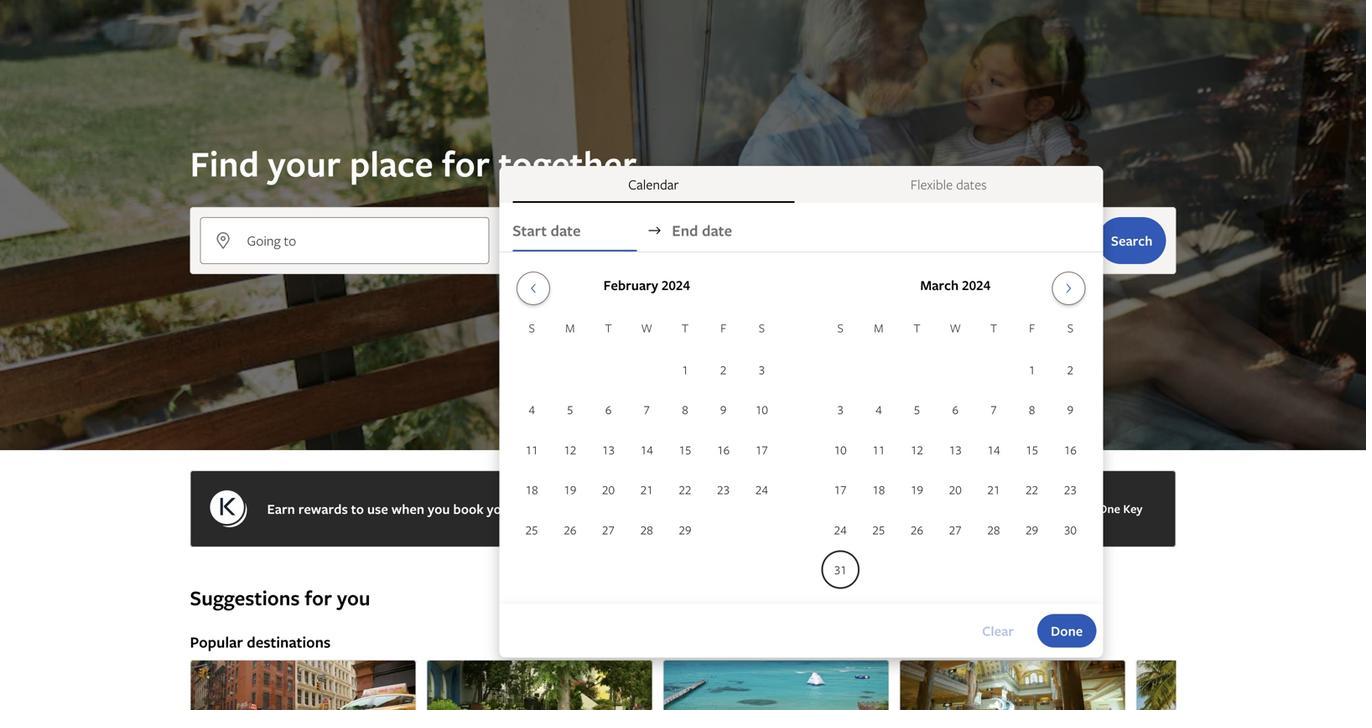Task type: locate. For each thing, give the bounding box(es) containing it.
1 horizontal spatial 29 button
[[1013, 511, 1051, 549]]

19 button
[[551, 471, 589, 509], [898, 471, 936, 509]]

1 horizontal spatial date
[[702, 220, 732, 241]]

t
[[605, 320, 612, 336], [682, 320, 689, 336], [914, 320, 921, 336], [990, 320, 997, 336]]

0 horizontal spatial date
[[551, 220, 581, 241]]

m for march 2024
[[874, 320, 884, 336]]

2 19 from the left
[[911, 482, 924, 498]]

13 button
[[589, 431, 628, 469], [936, 431, 975, 469]]

0 horizontal spatial 25 button
[[513, 511, 551, 549]]

2 5 from the left
[[914, 402, 920, 418]]

2
[[720, 362, 727, 378], [1067, 362, 1074, 378]]

7 button
[[628, 391, 666, 429], [975, 391, 1013, 429]]

0 horizontal spatial 10
[[756, 402, 768, 418]]

0 horizontal spatial 8 button
[[666, 391, 704, 429]]

14 inside march 2024 element
[[988, 442, 1000, 458]]

28 button
[[628, 511, 666, 549], [975, 511, 1013, 549]]

1 w from the left
[[641, 320, 653, 336]]

f
[[721, 320, 727, 336], [1029, 320, 1035, 336]]

25
[[526, 522, 538, 538], [873, 522, 885, 538]]

22 inside march 2024 element
[[1026, 482, 1039, 498]]

16 up 30
[[1064, 442, 1077, 458]]

3
[[759, 362, 765, 378], [837, 402, 844, 418]]

suggestions
[[190, 584, 300, 612]]

february 2024
[[604, 276, 690, 294]]

1 horizontal spatial 2 button
[[1051, 351, 1090, 389]]

19
[[564, 482, 577, 498], [911, 482, 924, 498]]

1 horizontal spatial 26 button
[[898, 511, 936, 549]]

1 horizontal spatial 7
[[991, 402, 997, 418]]

24 up hotels.com
[[756, 482, 768, 498]]

18
[[526, 482, 538, 498], [873, 482, 885, 498]]

1 horizontal spatial 3 button
[[821, 391, 860, 429]]

1 for february 2024
[[682, 362, 688, 378]]

date right end
[[702, 220, 732, 241]]

1 18 from the left
[[526, 482, 538, 498]]

0 horizontal spatial 20
[[602, 482, 615, 498]]

2 w from the left
[[950, 320, 961, 336]]

2 7 from the left
[[991, 402, 997, 418]]

23 up and
[[717, 482, 730, 498]]

1 horizontal spatial 3
[[837, 402, 844, 418]]

26 for 2nd 26 button from the right
[[564, 522, 577, 538]]

29 inside the february 2024 element
[[679, 522, 692, 538]]

soho - tribeca which includes street scenes and a city image
[[190, 660, 416, 710]]

3 t from the left
[[914, 320, 921, 336]]

1 15 from the left
[[679, 442, 692, 458]]

30
[[1064, 522, 1077, 538]]

february
[[604, 276, 658, 294]]

1 horizontal spatial 12
[[911, 442, 924, 458]]

26 inside march 2024 element
[[911, 522, 924, 538]]

1 25 button from the left
[[513, 511, 551, 549]]

your left next
[[487, 500, 515, 518]]

14 button
[[628, 431, 666, 469], [975, 431, 1013, 469]]

13 inside the february 2024 element
[[602, 442, 615, 458]]

0 horizontal spatial 11
[[526, 442, 538, 458]]

12 button
[[551, 431, 589, 469], [898, 431, 936, 469]]

2024 right february
[[662, 276, 690, 294]]

1 vertical spatial 24 button
[[821, 511, 860, 549]]

2 20 from the left
[[949, 482, 962, 498]]

tab list containing calendar
[[499, 166, 1103, 203]]

0 horizontal spatial 1
[[682, 362, 688, 378]]

16 button
[[704, 431, 743, 469], [1051, 431, 1090, 469]]

1 horizontal spatial 5 button
[[898, 391, 936, 429]]

2 21 from the left
[[988, 482, 1000, 498]]

27 button
[[589, 511, 628, 549], [936, 511, 975, 549]]

0 horizontal spatial 20 button
[[589, 471, 628, 509]]

1 29 from the left
[[679, 522, 692, 538]]

26 inside the february 2024 element
[[564, 522, 577, 538]]

0 horizontal spatial 23 button
[[704, 471, 743, 509]]

1 button for february 2024
[[666, 351, 704, 389]]

11 button
[[513, 431, 551, 469], [860, 431, 898, 469]]

2 9 from the left
[[1067, 402, 1074, 418]]

2 date from the left
[[702, 220, 732, 241]]

date right start
[[551, 220, 581, 241]]

1 horizontal spatial 18
[[873, 482, 885, 498]]

1 inside the february 2024 element
[[682, 362, 688, 378]]

1 vertical spatial 10 button
[[821, 431, 860, 469]]

2 1 button from the left
[[1013, 351, 1051, 389]]

1 horizontal spatial 23 button
[[1051, 471, 1090, 509]]

1
[[682, 362, 688, 378], [1029, 362, 1035, 378]]

t down march
[[914, 320, 921, 336]]

2 f from the left
[[1029, 320, 1035, 336]]

8
[[682, 402, 688, 418], [1029, 402, 1035, 418]]

2 12 from the left
[[911, 442, 924, 458]]

29 left 30
[[1026, 522, 1039, 538]]

3 button
[[743, 351, 781, 389], [821, 391, 860, 429]]

1 horizontal spatial 5
[[914, 402, 920, 418]]

2024 for february 2024
[[662, 276, 690, 294]]

27 inside the february 2024 element
[[602, 522, 615, 538]]

1 22 from the left
[[679, 482, 692, 498]]

1 horizontal spatial 8 button
[[1013, 391, 1051, 429]]

0 horizontal spatial 21 button
[[628, 471, 666, 509]]

7 inside march 2024 element
[[991, 402, 997, 418]]

0 horizontal spatial 1 button
[[666, 351, 704, 389]]

0 horizontal spatial 4 button
[[513, 391, 551, 429]]

16 inside the february 2024 element
[[717, 442, 730, 458]]

0 horizontal spatial 13
[[602, 442, 615, 458]]

13 for 2nd the 13 button
[[949, 442, 962, 458]]

5 button
[[551, 391, 589, 429], [898, 391, 936, 429]]

3 inside the february 2024 element
[[759, 362, 765, 378]]

end date button
[[672, 210, 796, 252]]

11
[[526, 442, 538, 458], [873, 442, 885, 458]]

1 horizontal spatial your
[[487, 500, 515, 518]]

1 16 from the left
[[717, 442, 730, 458]]

cancun which includes a sandy beach, landscape views and general coastal views image
[[663, 660, 890, 710]]

14
[[641, 442, 653, 458], [988, 442, 1000, 458]]

1 horizontal spatial 20 button
[[936, 471, 975, 509]]

1 button
[[666, 351, 704, 389], [1013, 351, 1051, 389]]

21 inside march 2024 element
[[988, 482, 1000, 498]]

16 inside march 2024 element
[[1064, 442, 1077, 458]]

1 horizontal spatial 25 button
[[860, 511, 898, 549]]

1 horizontal spatial 14
[[988, 442, 1000, 458]]

2 2024 from the left
[[962, 276, 991, 294]]

17 button up hotels.com
[[743, 431, 781, 469]]

0 horizontal spatial 23
[[717, 482, 730, 498]]

19 inside march 2024 element
[[911, 482, 924, 498]]

21
[[641, 482, 653, 498], [988, 482, 1000, 498]]

0 horizontal spatial 8
[[682, 402, 688, 418]]

3 inside march 2024 element
[[837, 402, 844, 418]]

march
[[920, 276, 959, 294]]

2 21 button from the left
[[975, 471, 1013, 509]]

15 inside the february 2024 element
[[679, 442, 692, 458]]

1 horizontal spatial 4
[[876, 402, 882, 418]]

15 button
[[666, 431, 704, 469], [1013, 431, 1051, 469]]

application containing february 2024
[[513, 265, 1090, 591]]

14 inside the february 2024 element
[[641, 442, 653, 458]]

23
[[717, 482, 730, 498], [1064, 482, 1077, 498]]

2 11 from the left
[[873, 442, 885, 458]]

1 horizontal spatial 22
[[1026, 482, 1039, 498]]

0 horizontal spatial 6
[[605, 402, 612, 418]]

22 button up '30' button
[[1013, 471, 1051, 509]]

1 horizontal spatial 16
[[1064, 442, 1077, 458]]

31
[[834, 562, 847, 578]]

9 button
[[704, 391, 743, 429], [1051, 391, 1090, 429]]

1 12 from the left
[[564, 442, 577, 458]]

2 23 button from the left
[[1051, 471, 1090, 509]]

t down february
[[605, 320, 612, 336]]

your right find
[[268, 140, 341, 187]]

17
[[756, 442, 768, 458], [834, 482, 847, 498]]

you
[[428, 500, 450, 518], [337, 584, 370, 612]]

24 button
[[743, 471, 781, 509], [821, 511, 860, 549]]

2 9 button from the left
[[1051, 391, 1090, 429]]

0 vertical spatial for
[[442, 140, 490, 187]]

0 horizontal spatial 12 button
[[551, 431, 589, 469]]

0 horizontal spatial 16
[[717, 442, 730, 458]]

6 inside march 2024 element
[[952, 402, 959, 418]]

2 19 button from the left
[[898, 471, 936, 509]]

0 horizontal spatial 19 button
[[551, 471, 589, 509]]

application inside wizard region
[[513, 265, 1090, 591]]

23 up 30
[[1064, 482, 1077, 498]]

next month image
[[1059, 282, 1079, 295]]

0 horizontal spatial 9 button
[[704, 391, 743, 429]]

12 inside the february 2024 element
[[564, 442, 577, 458]]

2 button for march 2024
[[1051, 351, 1090, 389]]

2 16 from the left
[[1064, 442, 1077, 458]]

2 22 from the left
[[1026, 482, 1039, 498]]

2 18 from the left
[[873, 482, 885, 498]]

6
[[605, 402, 612, 418], [952, 402, 959, 418]]

1 25 from the left
[[526, 522, 538, 538]]

2 26 button from the left
[[898, 511, 936, 549]]

search
[[1111, 232, 1153, 250]]

10 inside march 2024 element
[[834, 442, 847, 458]]

1 horizontal spatial 27 button
[[936, 511, 975, 549]]

22 button
[[666, 471, 704, 509], [1013, 471, 1051, 509]]

18 button
[[513, 471, 551, 509], [860, 471, 898, 509]]

0 horizontal spatial 27 button
[[589, 511, 628, 549]]

1 14 button from the left
[[628, 431, 666, 469]]

0 vertical spatial your
[[268, 140, 341, 187]]

4
[[529, 402, 535, 418], [876, 402, 882, 418]]

24 button right and
[[743, 471, 781, 509]]

your inside wizard region
[[268, 140, 341, 187]]

1 horizontal spatial 23
[[1064, 482, 1077, 498]]

29 button up recently viewed region
[[666, 511, 704, 549]]

23 button
[[704, 471, 743, 509], [1051, 471, 1090, 509]]

28 button right on
[[628, 511, 666, 549]]

clear
[[982, 622, 1014, 640]]

24 button up 31 button
[[821, 511, 860, 549]]

0 horizontal spatial 27
[[602, 522, 615, 538]]

start
[[513, 220, 547, 241]]

2 4 button from the left
[[860, 391, 898, 429]]

georgetown - foggy bottom showing a house, a city and street scenes image
[[427, 660, 653, 710]]

1 horizontal spatial 29
[[1026, 522, 1039, 538]]

2 22 button from the left
[[1013, 471, 1051, 509]]

28 button left 30
[[975, 511, 1013, 549]]

2 button
[[704, 351, 743, 389], [1051, 351, 1090, 389]]

11 inside the february 2024 element
[[526, 442, 538, 458]]

5
[[567, 402, 573, 418], [914, 402, 920, 418]]

0 horizontal spatial f
[[721, 320, 727, 336]]

w inside march 2024 element
[[950, 320, 961, 336]]

8 button
[[666, 391, 704, 429], [1013, 391, 1051, 429]]

8 inside march 2024 element
[[1029, 402, 1035, 418]]

march 2024
[[920, 276, 991, 294]]

1 horizontal spatial 1
[[1029, 362, 1035, 378]]

25 inside march 2024 element
[[873, 522, 885, 538]]

0 horizontal spatial 9
[[720, 402, 727, 418]]

date inside "end date" button
[[702, 220, 732, 241]]

19 inside the february 2024 element
[[564, 482, 577, 498]]

12 inside march 2024 element
[[911, 442, 924, 458]]

1 12 button from the left
[[551, 431, 589, 469]]

28 inside the february 2024 element
[[641, 522, 653, 538]]

0 horizontal spatial 18 button
[[513, 471, 551, 509]]

0 horizontal spatial 28
[[641, 522, 653, 538]]

1 horizontal spatial 2024
[[962, 276, 991, 294]]

done
[[1051, 622, 1083, 640]]

2 for march 2024
[[1067, 362, 1074, 378]]

18 inside the february 2024 element
[[526, 482, 538, 498]]

for up the destinations
[[305, 584, 332, 612]]

1 horizontal spatial f
[[1029, 320, 1035, 336]]

6 inside the february 2024 element
[[605, 402, 612, 418]]

21 button
[[628, 471, 666, 509], [975, 471, 1013, 509]]

date
[[551, 220, 581, 241], [702, 220, 732, 241]]

5 inside march 2024 element
[[914, 402, 920, 418]]

1 horizontal spatial 25
[[873, 522, 885, 538]]

22 button left and
[[666, 471, 704, 509]]

1 horizontal spatial 11 button
[[860, 431, 898, 469]]

28
[[641, 522, 653, 538], [988, 522, 1000, 538]]

5 inside the february 2024 element
[[567, 402, 573, 418]]

getaway
[[548, 500, 598, 518]]

1 13 from the left
[[602, 442, 615, 458]]

16 for 1st 16 button from the right
[[1064, 442, 1077, 458]]

1 horizontal spatial 10 button
[[821, 431, 860, 469]]

6 button
[[589, 391, 628, 429], [936, 391, 975, 429]]

2024 right march
[[962, 276, 991, 294]]

application
[[513, 265, 1090, 591]]

t down march 2024
[[990, 320, 997, 336]]

0 horizontal spatial 22
[[679, 482, 692, 498]]

search button
[[1098, 217, 1166, 264]]

25 button
[[513, 511, 551, 549], [860, 511, 898, 549]]

29 button left 30
[[1013, 511, 1051, 549]]

15 inside march 2024 element
[[1026, 442, 1039, 458]]

1 horizontal spatial 19 button
[[898, 471, 936, 509]]

28 down vrbo, at bottom
[[641, 522, 653, 538]]

0 horizontal spatial 6 button
[[589, 391, 628, 429]]

tab list
[[499, 166, 1103, 203]]

2 29 button from the left
[[1013, 511, 1051, 549]]

17 up 31
[[834, 482, 847, 498]]

29 down 'expedia,'
[[679, 522, 692, 538]]

0 vertical spatial 17 button
[[743, 431, 781, 469]]

1 horizontal spatial 17
[[834, 482, 847, 498]]

0 horizontal spatial you
[[337, 584, 370, 612]]

1 1 button from the left
[[666, 351, 704, 389]]

2 1 from the left
[[1029, 362, 1035, 378]]

27
[[602, 522, 615, 538], [949, 522, 962, 538]]

1 horizontal spatial 6 button
[[936, 391, 975, 429]]

s
[[529, 320, 535, 336], [759, 320, 765, 336], [837, 320, 844, 336], [1068, 320, 1074, 336]]

to
[[351, 500, 364, 518]]

1 27 from the left
[[602, 522, 615, 538]]

17 button right hotels.com
[[821, 471, 860, 509]]

0 horizontal spatial your
[[268, 140, 341, 187]]

1 13 button from the left
[[589, 431, 628, 469]]

2 for february 2024
[[720, 362, 727, 378]]

20 for 1st 20 button from the right
[[949, 482, 962, 498]]

9
[[720, 402, 727, 418], [1067, 402, 1074, 418]]

for right place at the left top of page
[[442, 140, 490, 187]]

25 button up 31 button
[[860, 511, 898, 549]]

south beach featuring tropical scenes, general coastal views and a beach image
[[1136, 660, 1363, 710]]

17 up hotels.com
[[756, 442, 768, 458]]

recently viewed region
[[180, 558, 1186, 585]]

19 for first 19 button
[[564, 482, 577, 498]]

wizard region
[[0, 0, 1366, 658]]

on
[[601, 500, 617, 518]]

1 20 from the left
[[602, 482, 615, 498]]

10 button
[[743, 391, 781, 429], [821, 431, 860, 469]]

1 5 from the left
[[567, 402, 573, 418]]

0 horizontal spatial 29
[[679, 522, 692, 538]]

16 up and
[[717, 442, 730, 458]]

1 horizontal spatial m
[[874, 320, 884, 336]]

1 vertical spatial you
[[337, 584, 370, 612]]

1 15 button from the left
[[666, 431, 704, 469]]

20 for 1st 20 button from the left
[[602, 482, 615, 498]]

w inside the february 2024 element
[[641, 320, 653, 336]]

0 horizontal spatial 16 button
[[704, 431, 743, 469]]

2 13 from the left
[[949, 442, 962, 458]]

2 23 from the left
[[1064, 482, 1077, 498]]

0 horizontal spatial m
[[565, 320, 575, 336]]

1 vertical spatial 3 button
[[821, 391, 860, 429]]

22 button inside the february 2024 element
[[666, 471, 704, 509]]

flexible dates link
[[808, 166, 1090, 203]]

10 for right 10 button
[[834, 442, 847, 458]]

0 vertical spatial 24
[[756, 482, 768, 498]]

3 for left 3 button
[[759, 362, 765, 378]]

1 horizontal spatial 17 button
[[821, 471, 860, 509]]

0 horizontal spatial 29 button
[[666, 511, 704, 549]]

20
[[602, 482, 615, 498], [949, 482, 962, 498]]

suggestions for you
[[190, 584, 370, 612]]

10 inside the february 2024 element
[[756, 402, 768, 418]]

0 horizontal spatial 5 button
[[551, 391, 589, 429]]

next
[[518, 500, 545, 518]]

1 vertical spatial 17 button
[[821, 471, 860, 509]]

1 21 from the left
[[641, 482, 653, 498]]

your
[[268, 140, 341, 187], [487, 500, 515, 518]]

28 inside march 2024 element
[[988, 522, 1000, 538]]

directional image
[[647, 223, 662, 238]]

4 button
[[513, 391, 551, 429], [860, 391, 898, 429]]

2 29 from the left
[[1026, 522, 1039, 538]]

w down february 2024
[[641, 320, 653, 336]]

1 2 button from the left
[[704, 351, 743, 389]]

1 5 button from the left
[[551, 391, 589, 429]]

16
[[717, 442, 730, 458], [1064, 442, 1077, 458]]

2 26 from the left
[[911, 522, 924, 538]]

10 for top 10 button
[[756, 402, 768, 418]]

1 vertical spatial 17
[[834, 482, 847, 498]]

12
[[564, 442, 577, 458], [911, 442, 924, 458]]

m for february 2024
[[565, 320, 575, 336]]

0 vertical spatial 10
[[756, 402, 768, 418]]

f inside march 2024 element
[[1029, 320, 1035, 336]]

1 m from the left
[[565, 320, 575, 336]]

1 23 from the left
[[717, 482, 730, 498]]

2 8 button from the left
[[1013, 391, 1051, 429]]

20 button
[[589, 471, 628, 509], [936, 471, 975, 509]]

1 horizontal spatial 26
[[911, 522, 924, 538]]

26
[[564, 522, 577, 538], [911, 522, 924, 538]]

1 horizontal spatial 27
[[949, 522, 962, 538]]

16 button up 30
[[1051, 431, 1090, 469]]

1 11 from the left
[[526, 442, 538, 458]]

22 inside the february 2024 element
[[679, 482, 692, 498]]

1 horizontal spatial 6
[[952, 402, 959, 418]]

1 20 button from the left
[[589, 471, 628, 509]]

1 for march 2024
[[1029, 362, 1035, 378]]

0 horizontal spatial 3
[[759, 362, 765, 378]]

2 6 from the left
[[952, 402, 959, 418]]

m inside the february 2024 element
[[565, 320, 575, 336]]

m
[[565, 320, 575, 336], [874, 320, 884, 336]]

0 vertical spatial 17
[[756, 442, 768, 458]]

1 11 button from the left
[[513, 431, 551, 469]]

24 up 31
[[834, 522, 847, 538]]

date for end date
[[702, 220, 732, 241]]

1 14 from the left
[[641, 442, 653, 458]]

0 horizontal spatial 18
[[526, 482, 538, 498]]

1 horizontal spatial 19
[[911, 482, 924, 498]]

1 horizontal spatial 24
[[834, 522, 847, 538]]

11 button inside the february 2024 element
[[513, 431, 551, 469]]

2 27 from the left
[[949, 522, 962, 538]]

0 horizontal spatial 7
[[644, 402, 650, 418]]

popular destinations
[[190, 632, 331, 653]]

29 for 1st 29 button from the right
[[1026, 522, 1039, 538]]

1 26 from the left
[[564, 522, 577, 538]]

1 2024 from the left
[[662, 276, 690, 294]]

22
[[679, 482, 692, 498], [1026, 482, 1039, 498]]

1 19 button from the left
[[551, 471, 589, 509]]

1 6 from the left
[[605, 402, 612, 418]]

16 button up and
[[704, 431, 743, 469]]

2 25 from the left
[[873, 522, 885, 538]]

1 horizontal spatial 8
[[1029, 402, 1035, 418]]

25 inside the february 2024 element
[[526, 522, 538, 538]]

0 horizontal spatial 15 button
[[666, 431, 704, 469]]

february 2024 element
[[513, 319, 781, 551]]

2 13 button from the left
[[936, 431, 975, 469]]

14 for second 14 button
[[988, 442, 1000, 458]]

2 2 button from the left
[[1051, 351, 1090, 389]]

17 button inside march 2024 element
[[821, 471, 860, 509]]

1 1 from the left
[[682, 362, 688, 378]]

1 horizontal spatial 9 button
[[1051, 391, 1090, 429]]

1 horizontal spatial 1 button
[[1013, 351, 1051, 389]]

las vegas featuring interior views image
[[900, 660, 1126, 710]]

29 inside march 2024 element
[[1026, 522, 1039, 538]]

23 inside march 2024 element
[[1064, 482, 1077, 498]]

date inside start date 'button'
[[551, 220, 581, 241]]

1 horizontal spatial 13 button
[[936, 431, 975, 469]]

1 9 from the left
[[720, 402, 727, 418]]

w down march 2024
[[950, 320, 961, 336]]

1 19 from the left
[[564, 482, 577, 498]]

t down february 2024
[[682, 320, 689, 336]]

14 for first 14 button from left
[[641, 442, 653, 458]]

13 inside march 2024 element
[[949, 442, 962, 458]]

1 22 button from the left
[[666, 471, 704, 509]]

find
[[190, 140, 259, 187]]

for
[[442, 140, 490, 187], [305, 584, 332, 612]]

w for february
[[641, 320, 653, 336]]

28 left 30
[[988, 522, 1000, 538]]

0 vertical spatial 24 button
[[743, 471, 781, 509]]

2024
[[662, 276, 690, 294], [962, 276, 991, 294]]

25 button right book
[[513, 511, 551, 549]]

4 s from the left
[[1068, 320, 1074, 336]]

17 button inside the february 2024 element
[[743, 431, 781, 469]]

f for march 2024
[[1029, 320, 1035, 336]]

0 horizontal spatial 12
[[564, 442, 577, 458]]

1 inside march 2024 element
[[1029, 362, 1035, 378]]



Task type: describe. For each thing, give the bounding box(es) containing it.
1 9 button from the left
[[704, 391, 743, 429]]

1 4 button from the left
[[513, 391, 551, 429]]

2024 for march 2024
[[962, 276, 991, 294]]

find your place for together
[[190, 140, 637, 187]]

calendar link
[[513, 166, 795, 203]]

2 16 button from the left
[[1051, 431, 1090, 469]]

0 horizontal spatial 3 button
[[743, 351, 781, 389]]

25 for 2nd the 25 button from left
[[873, 522, 885, 538]]

28 for second 28 button from left
[[988, 522, 1000, 538]]

30 button
[[1051, 511, 1090, 549]]

f for february 2024
[[721, 320, 727, 336]]

flexible dates
[[911, 175, 987, 194]]

27 inside march 2024 element
[[949, 522, 962, 538]]

2 7 button from the left
[[975, 391, 1013, 429]]

16 for second 16 button from right
[[717, 442, 730, 458]]

1 6 button from the left
[[589, 391, 628, 429]]

2 20 button from the left
[[936, 471, 975, 509]]

earn rewards to use when you book your next getaway on vrbo, expedia, and hotels.com
[[267, 500, 805, 518]]

march 2024 element
[[821, 319, 1090, 591]]

2 14 button from the left
[[975, 431, 1013, 469]]

2 12 button from the left
[[898, 431, 936, 469]]

1 vertical spatial 24
[[834, 522, 847, 538]]

2 button for february 2024
[[704, 351, 743, 389]]

28 for first 28 button
[[641, 522, 653, 538]]

25 for 2nd the 25 button from right
[[526, 522, 538, 538]]

tab list inside wizard region
[[499, 166, 1103, 203]]

rewards
[[298, 500, 348, 518]]

vrbo,
[[620, 500, 653, 518]]

start date
[[513, 220, 581, 241]]

29 for first 29 button from left
[[679, 522, 692, 538]]

2 18 button from the left
[[860, 471, 898, 509]]

popular
[[190, 632, 243, 653]]

destinations
[[247, 632, 331, 653]]

6 for second 6 button from the right
[[605, 402, 612, 418]]

2 28 button from the left
[[975, 511, 1013, 549]]

clear button
[[969, 614, 1028, 648]]

1 23 button from the left
[[704, 471, 743, 509]]

31 button
[[821, 551, 860, 589]]

22 for 22 button inside the the february 2024 element
[[679, 482, 692, 498]]

end date
[[672, 220, 732, 241]]

when
[[392, 500, 425, 518]]

2 25 button from the left
[[860, 511, 898, 549]]

use
[[367, 500, 388, 518]]

1 s from the left
[[529, 320, 535, 336]]

22 for 22 button in march 2024 element
[[1026, 482, 1039, 498]]

17 inside march 2024 element
[[834, 482, 847, 498]]

1 29 button from the left
[[666, 511, 704, 549]]

1 7 button from the left
[[628, 391, 666, 429]]

21 inside the february 2024 element
[[641, 482, 653, 498]]

2 t from the left
[[682, 320, 689, 336]]

2 6 button from the left
[[936, 391, 975, 429]]

12 for 1st the 12 button from the right
[[911, 442, 924, 458]]

for inside wizard region
[[442, 140, 490, 187]]

1 27 button from the left
[[589, 511, 628, 549]]

22 button inside march 2024 element
[[1013, 471, 1051, 509]]

1 4 from the left
[[529, 402, 535, 418]]

2 15 button from the left
[[1013, 431, 1051, 469]]

2 27 button from the left
[[936, 511, 975, 549]]

w for march
[[950, 320, 961, 336]]

6 for 1st 6 button from right
[[952, 402, 959, 418]]

earn
[[267, 500, 295, 518]]

0 vertical spatial 10 button
[[743, 391, 781, 429]]

1 8 button from the left
[[666, 391, 704, 429]]

1 horizontal spatial you
[[428, 500, 450, 518]]

book
[[453, 500, 484, 518]]

1 18 button from the left
[[513, 471, 551, 509]]

start date button
[[513, 210, 637, 252]]

expedia,
[[656, 500, 707, 518]]

1 button for march 2024
[[1013, 351, 1051, 389]]

done button
[[1038, 614, 1097, 648]]

1 t from the left
[[605, 320, 612, 336]]

1 26 button from the left
[[551, 511, 589, 549]]

12 for 2nd the 12 button from right
[[564, 442, 577, 458]]

flexible
[[911, 175, 953, 194]]

hotels.com
[[736, 500, 805, 518]]

1 16 button from the left
[[704, 431, 743, 469]]

3 for bottommost 3 button
[[837, 402, 844, 418]]

4 t from the left
[[990, 320, 997, 336]]

19 for second 19 button
[[911, 482, 924, 498]]

dates
[[956, 175, 987, 194]]

2 11 button from the left
[[860, 431, 898, 469]]

2 4 from the left
[[876, 402, 882, 418]]

26 for 1st 26 button from the right
[[911, 522, 924, 538]]

17 inside the february 2024 element
[[756, 442, 768, 458]]

3 s from the left
[[837, 320, 844, 336]]

end
[[672, 220, 698, 241]]

11 inside march 2024 element
[[873, 442, 885, 458]]

1 28 button from the left
[[628, 511, 666, 549]]

18 inside march 2024 element
[[873, 482, 885, 498]]

1 21 button from the left
[[628, 471, 666, 509]]

2 5 button from the left
[[898, 391, 936, 429]]

previous month image
[[523, 282, 543, 295]]

8 inside the february 2024 element
[[682, 402, 688, 418]]

calendar
[[628, 175, 679, 194]]

place
[[350, 140, 434, 187]]

9 inside march 2024 element
[[1067, 402, 1074, 418]]

7 inside the february 2024 element
[[644, 402, 650, 418]]

13 for first the 13 button from left
[[602, 442, 615, 458]]

and
[[711, 500, 733, 518]]

together
[[499, 140, 637, 187]]

9 inside the february 2024 element
[[720, 402, 727, 418]]

23 inside the february 2024 element
[[717, 482, 730, 498]]

date for start date
[[551, 220, 581, 241]]

0 horizontal spatial for
[[305, 584, 332, 612]]

2 s from the left
[[759, 320, 765, 336]]



Task type: vqa. For each thing, say whether or not it's contained in the screenshot.
"25" in August 2024 element
no



